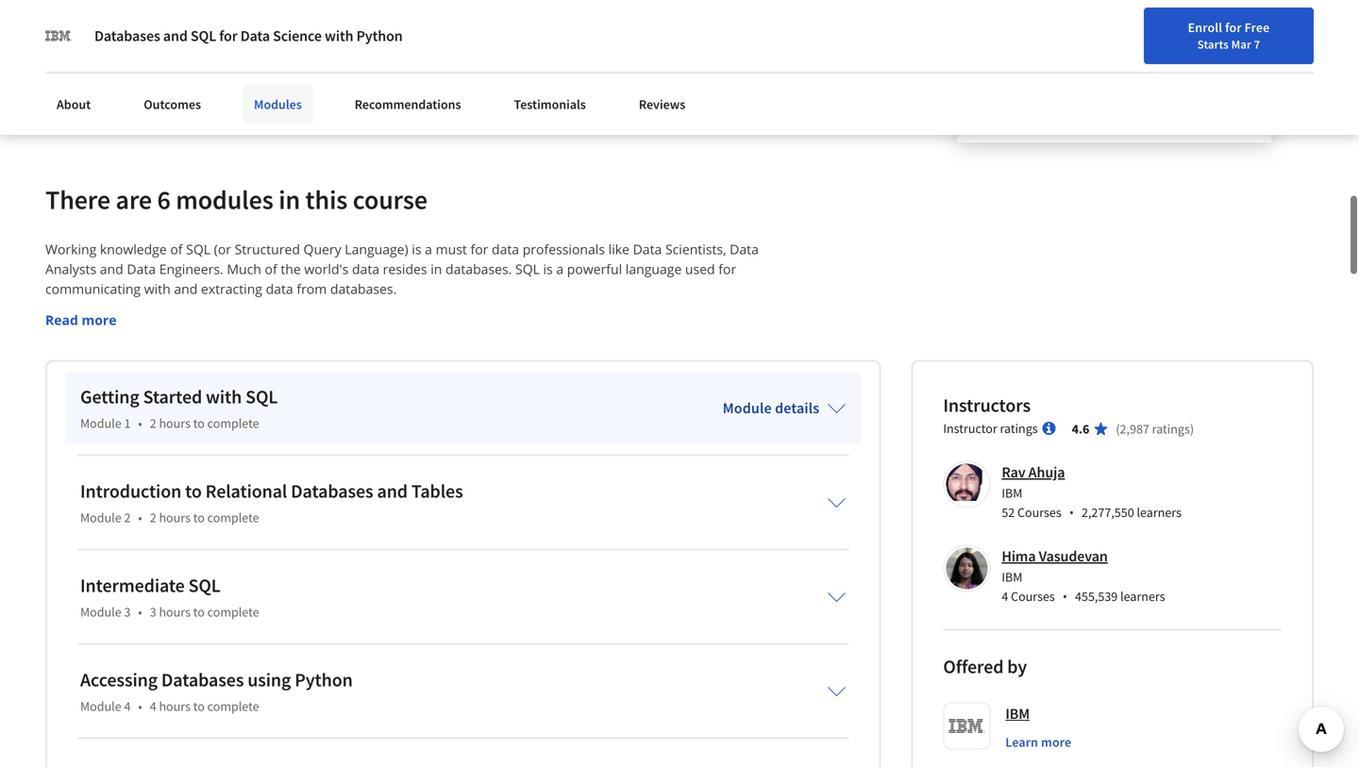 Task type: vqa. For each thing, say whether or not it's contained in the screenshot.
• inside the 'Accessing Databases Using Python Module 4 • 4 Hours To Complete'
yes



Task type: locate. For each thing, give the bounding box(es) containing it.
and down engineers.
[[174, 280, 198, 298]]

complete up using
[[207, 604, 259, 621]]

databases up it
[[94, 26, 160, 45]]

databases inside accessing databases using python module 4 • 4 hours to complete
[[161, 668, 244, 692]]

ibm up 'learn'
[[1006, 705, 1030, 723]]

python right using
[[295, 668, 353, 692]]

in up structured
[[279, 183, 300, 216]]

recommendations
[[355, 96, 461, 113]]

there are 6 modules in this course
[[45, 183, 428, 216]]

to
[[199, 43, 212, 62], [193, 415, 205, 432], [185, 479, 202, 503], [193, 509, 205, 526], [193, 604, 205, 621], [193, 698, 205, 715]]

your
[[1116, 22, 1141, 39], [215, 43, 243, 62], [273, 65, 302, 84]]

enroll
[[1188, 19, 1223, 36]]

0 horizontal spatial is
[[412, 240, 422, 258]]

2,277,550
[[1082, 504, 1135, 521]]

module inside accessing databases using python module 4 • 4 hours to complete
[[80, 698, 121, 715]]

complete
[[207, 415, 259, 432], [207, 509, 259, 526], [207, 604, 259, 621], [207, 698, 259, 715]]

and up social
[[163, 26, 188, 45]]

ibm
[[1002, 485, 1023, 502], [1002, 569, 1023, 586], [1006, 705, 1030, 723]]

module left '1'
[[80, 415, 121, 432]]

courses
[[1018, 504, 1062, 521], [1011, 588, 1055, 605]]

( 2,987 ratings )
[[1116, 420, 1194, 437]]

1 horizontal spatial of
[[265, 260, 277, 278]]

ibm down hima
[[1002, 569, 1023, 586]]

resume,
[[352, 43, 403, 62]]

0 vertical spatial of
[[170, 240, 183, 258]]

1 vertical spatial databases.
[[330, 280, 397, 298]]

more inside button
[[82, 311, 117, 329]]

• left 2,277,550
[[1069, 503, 1074, 521]]

• left 455,539
[[1063, 587, 1068, 605]]

1 vertical spatial this
[[305, 183, 348, 216]]

share
[[77, 65, 114, 84]]

2 horizontal spatial data
[[492, 240, 519, 258]]

2 vertical spatial databases
[[161, 668, 244, 692]]

knowledge
[[100, 240, 167, 258]]

courses down hima
[[1011, 588, 1055, 605]]

courses inside hima vasudevan ibm 4 courses • 455,539 learners
[[1011, 588, 1055, 605]]

1 horizontal spatial data
[[352, 260, 380, 278]]

7
[[1254, 37, 1261, 52]]

find
[[1089, 22, 1113, 39]]

module down accessing
[[80, 698, 121, 715]]

0 horizontal spatial with
[[144, 280, 171, 298]]

None search field
[[269, 12, 581, 50]]

ratings down instructors
[[1000, 420, 1038, 437]]

more down communicating
[[82, 311, 117, 329]]

with down engineers.
[[144, 280, 171, 298]]

more
[[82, 311, 117, 329], [1041, 734, 1072, 751]]

data up language on the top
[[633, 240, 662, 258]]

0 horizontal spatial free
[[1245, 19, 1270, 36]]

modules link
[[243, 85, 313, 124]]

modules
[[176, 183, 274, 216]]

your inside 'link'
[[1116, 22, 1141, 39]]

0 vertical spatial databases
[[94, 26, 160, 45]]

• down accessing
[[138, 698, 142, 715]]

2 horizontal spatial with
[[325, 26, 354, 45]]

with right started
[[206, 385, 242, 409]]

your right find
[[1116, 22, 1141, 39]]

enroll for free starts mar 7
[[1188, 19, 1270, 52]]

this up it
[[105, 43, 129, 62]]

is up "resides"
[[412, 240, 422, 258]]

• inside rav ahuja ibm 52 courses • 2,277,550 learners
[[1069, 503, 1074, 521]]

2 horizontal spatial your
[[1116, 22, 1141, 39]]

hima vasudevan ibm 4 courses • 455,539 learners
[[1002, 547, 1166, 605]]

python left 'or'
[[356, 26, 403, 45]]

and right media
[[231, 65, 255, 84]]

2 horizontal spatial in
[[431, 260, 442, 278]]

1 vertical spatial a
[[556, 260, 564, 278]]

working knowledge of sql (or structured query language) is a must for data professionals like data scientists, data analysts and data engineers. much of the world's data resides in databases. sql is a powerful language used for communicating with and extracting data from databases.
[[45, 240, 762, 298]]

like
[[609, 240, 630, 258]]

learners right 2,277,550
[[1137, 504, 1182, 521]]

free for join for free
[[1323, 24, 1349, 41]]

social
[[148, 65, 185, 84]]

and up communicating
[[100, 260, 123, 278]]

0 horizontal spatial this
[[105, 43, 129, 62]]

0 horizontal spatial more
[[82, 311, 117, 329]]

0 horizontal spatial python
[[295, 668, 353, 692]]

databases. down the language)
[[330, 280, 397, 298]]

career
[[1171, 22, 1207, 39]]

1 horizontal spatial databases
[[161, 668, 244, 692]]

data right 'scientists,'
[[730, 240, 759, 258]]

0 vertical spatial is
[[412, 240, 422, 258]]

more for read more
[[82, 311, 117, 329]]

0 horizontal spatial a
[[425, 240, 432, 258]]

• inside intermediate sql module 3 • 3 hours to complete
[[138, 604, 142, 621]]

free
[[1245, 19, 1270, 36], [1323, 24, 1349, 41]]

starts
[[1198, 37, 1229, 52]]

rav
[[1002, 463, 1026, 482]]

1 horizontal spatial in
[[279, 183, 300, 216]]

module down introduction
[[80, 509, 121, 526]]

learners inside rav ahuja ibm 52 courses • 2,277,550 learners
[[1137, 504, 1182, 521]]

1 vertical spatial learners
[[1121, 588, 1166, 605]]

1 hours from the top
[[159, 415, 191, 432]]

• inside introduction to relational databases and tables module 2 • 2 hours to complete
[[138, 509, 142, 526]]

0 vertical spatial python
[[356, 26, 403, 45]]

1 horizontal spatial your
[[273, 65, 302, 84]]

1 vertical spatial with
[[144, 280, 171, 298]]

credential
[[132, 43, 196, 62]]

coursera career certificate image
[[957, 0, 1272, 141]]

0 vertical spatial courses
[[1018, 504, 1062, 521]]

join
[[1276, 24, 1301, 41]]

with up performance
[[325, 26, 354, 45]]

• down introduction
[[138, 509, 142, 526]]

free inside enroll for free starts mar 7
[[1245, 19, 1270, 36]]

language
[[626, 260, 682, 278]]

1
[[124, 415, 131, 432]]

courses inside rav ahuja ibm 52 courses • 2,277,550 learners
[[1018, 504, 1062, 521]]

to inside accessing databases using python module 4 • 4 hours to complete
[[193, 698, 205, 715]]

of up engineers.
[[170, 240, 183, 258]]

1 horizontal spatial more
[[1041, 734, 1072, 751]]

1 vertical spatial databases
[[291, 479, 373, 503]]

new
[[1143, 22, 1168, 39]]

1 horizontal spatial 3
[[150, 604, 156, 621]]

ibm inside hima vasudevan ibm 4 courses • 455,539 learners
[[1002, 569, 1023, 586]]

in
[[1249, 22, 1259, 39]]

offered by
[[944, 655, 1027, 679]]

and left tables
[[377, 479, 408, 503]]

0 horizontal spatial data
[[266, 280, 293, 298]]

0 horizontal spatial your
[[215, 43, 243, 62]]

2 horizontal spatial databases
[[291, 479, 373, 503]]

data down the language)
[[352, 260, 380, 278]]

learners right 455,539
[[1121, 588, 1166, 605]]

on
[[129, 65, 145, 84]]

more inside button
[[1041, 734, 1072, 751]]

2 hours from the top
[[159, 509, 191, 526]]

more right 'learn'
[[1041, 734, 1072, 751]]

for right must
[[471, 240, 488, 258]]

engineers.
[[159, 260, 224, 278]]

add this credential to your linkedin profile, resume, or cv share it on social media and in your performance review
[[77, 43, 439, 84]]

1 vertical spatial courses
[[1011, 588, 1055, 605]]

0 horizontal spatial 3
[[124, 604, 131, 621]]

hima vasudevan link
[[1002, 547, 1108, 566]]

4 inside hima vasudevan ibm 4 courses • 455,539 learners
[[1002, 588, 1009, 605]]

learn more button
[[1006, 733, 1072, 752]]

free right join
[[1323, 24, 1349, 41]]

module left details
[[723, 399, 772, 418]]

0 vertical spatial ibm
[[1002, 485, 1023, 502]]

0 vertical spatial with
[[325, 26, 354, 45]]

databases right relational
[[291, 479, 373, 503]]

for inside join for free link
[[1304, 24, 1321, 41]]

learners for vasudevan
[[1121, 588, 1166, 605]]

2 for getting
[[150, 415, 156, 432]]

0 horizontal spatial in
[[258, 65, 270, 84]]

your up media
[[215, 43, 243, 62]]

3 complete from the top
[[207, 604, 259, 621]]

getting
[[80, 385, 139, 409]]

• down intermediate
[[138, 604, 142, 621]]

a
[[425, 240, 432, 258], [556, 260, 564, 278]]

it
[[117, 65, 126, 84]]

read more
[[45, 311, 117, 329]]

4
[[1002, 588, 1009, 605], [124, 698, 131, 715], [150, 698, 156, 715]]

databases inside introduction to relational databases and tables module 2 • 2 hours to complete
[[291, 479, 373, 503]]

2 vertical spatial with
[[206, 385, 242, 409]]

sql
[[191, 26, 216, 45], [186, 240, 211, 258], [516, 260, 540, 278], [246, 385, 278, 409], [188, 574, 221, 597]]

learners inside hima vasudevan ibm 4 courses • 455,539 learners
[[1121, 588, 1166, 605]]

4.6
[[1072, 420, 1090, 437]]

complete down using
[[207, 698, 259, 715]]

ibm for hima vasudevan
[[1002, 569, 1023, 586]]

module inside introduction to relational databases and tables module 2 • 2 hours to complete
[[80, 509, 121, 526]]

hours
[[159, 415, 191, 432], [159, 509, 191, 526], [159, 604, 191, 621], [159, 698, 191, 715]]

outcomes
[[144, 96, 201, 113]]

module down intermediate
[[80, 604, 121, 621]]

a left must
[[425, 240, 432, 258]]

free up 7 in the right top of the page
[[1245, 19, 1270, 36]]

2 complete from the top
[[207, 509, 259, 526]]

accessing
[[80, 668, 158, 692]]

• inside getting started with sql module 1 • 2 hours to complete
[[138, 415, 142, 432]]

1 horizontal spatial 4
[[150, 698, 156, 715]]

free for enroll for free starts mar 7
[[1245, 19, 1270, 36]]

• right '1'
[[138, 415, 142, 432]]

0 horizontal spatial databases.
[[330, 280, 397, 298]]

data
[[492, 240, 519, 258], [352, 260, 380, 278], [266, 280, 293, 298]]

for up media
[[219, 26, 238, 45]]

in down linkedin
[[258, 65, 270, 84]]

data right must
[[492, 240, 519, 258]]

databases and sql for data science with python
[[94, 26, 403, 45]]

1 vertical spatial of
[[265, 260, 277, 278]]

4 complete from the top
[[207, 698, 259, 715]]

is down professionals on the top of page
[[543, 260, 553, 278]]

for up mar
[[1226, 19, 1242, 36]]

extracting
[[201, 280, 262, 298]]

0 vertical spatial databases.
[[446, 260, 512, 278]]

complete inside getting started with sql module 1 • 2 hours to complete
[[207, 415, 259, 432]]

much
[[227, 260, 261, 278]]

1 horizontal spatial is
[[543, 260, 553, 278]]

sql up media
[[191, 26, 216, 45]]

a down professionals on the top of page
[[556, 260, 564, 278]]

is
[[412, 240, 422, 258], [543, 260, 553, 278]]

databases. down must
[[446, 260, 512, 278]]

2 vertical spatial ibm
[[1006, 705, 1030, 723]]

your down linkedin
[[273, 65, 302, 84]]

coursera image
[[23, 15, 143, 46]]

0 horizontal spatial of
[[170, 240, 183, 258]]

join for free link
[[1271, 15, 1354, 51]]

1 vertical spatial data
[[352, 260, 380, 278]]

structured
[[235, 240, 300, 258]]

• inside hima vasudevan ibm 4 courses • 455,539 learners
[[1063, 587, 1068, 605]]

for right join
[[1304, 24, 1321, 41]]

databases
[[94, 26, 160, 45], [291, 479, 373, 503], [161, 668, 244, 692]]

from
[[297, 280, 327, 298]]

learn more
[[1006, 734, 1072, 751]]

0 vertical spatial more
[[82, 311, 117, 329]]

1 vertical spatial in
[[279, 183, 300, 216]]

to inside intermediate sql module 3 • 3 hours to complete
[[193, 604, 205, 621]]

complete up relational
[[207, 415, 259, 432]]

0 vertical spatial this
[[105, 43, 129, 62]]

0 vertical spatial in
[[258, 65, 270, 84]]

must
[[436, 240, 467, 258]]

1 horizontal spatial with
[[206, 385, 242, 409]]

0 vertical spatial learners
[[1137, 504, 1182, 521]]

ratings right 2,987
[[1152, 420, 1190, 437]]

introduction to relational databases and tables module 2 • 2 hours to complete
[[80, 479, 463, 526]]

1 vertical spatial ibm
[[1002, 569, 1023, 586]]

0 horizontal spatial databases
[[94, 26, 160, 45]]

complete inside accessing databases using python module 4 • 4 hours to complete
[[207, 698, 259, 715]]

1 3 from the left
[[124, 604, 131, 621]]

module details
[[723, 399, 820, 418]]

4 hours from the top
[[159, 698, 191, 715]]

0 vertical spatial data
[[492, 240, 519, 258]]

3 hours from the top
[[159, 604, 191, 621]]

1 complete from the top
[[207, 415, 259, 432]]

1 vertical spatial your
[[215, 43, 243, 62]]

2 horizontal spatial 4
[[1002, 588, 1009, 605]]

sql right started
[[246, 385, 278, 409]]

ibm inside rav ahuja ibm 52 courses • 2,277,550 learners
[[1002, 485, 1023, 502]]

and
[[163, 26, 188, 45], [231, 65, 255, 84], [100, 260, 123, 278], [174, 280, 198, 298], [377, 479, 408, 503]]

in down must
[[431, 260, 442, 278]]

sql inside intermediate sql module 3 • 3 hours to complete
[[188, 574, 221, 597]]

2 vertical spatial in
[[431, 260, 442, 278]]

2 inside getting started with sql module 1 • 2 hours to complete
[[150, 415, 156, 432]]

ibm up 52
[[1002, 485, 1023, 502]]

hours inside intermediate sql module 3 • 3 hours to complete
[[159, 604, 191, 621]]

this up "query"
[[305, 183, 348, 216]]

1 vertical spatial more
[[1041, 734, 1072, 751]]

sql right intermediate
[[188, 574, 221, 597]]

databases left using
[[161, 668, 244, 692]]

0 vertical spatial your
[[1116, 22, 1141, 39]]

data down the
[[266, 280, 293, 298]]

rav ahuja image
[[946, 464, 988, 505]]

1 vertical spatial python
[[295, 668, 353, 692]]

• inside accessing databases using python module 4 • 4 hours to complete
[[138, 698, 142, 715]]

1 horizontal spatial free
[[1323, 24, 1349, 41]]

2,987
[[1120, 420, 1150, 437]]

of left the
[[265, 260, 277, 278]]

complete down relational
[[207, 509, 259, 526]]

courses right 52
[[1018, 504, 1062, 521]]

module inside intermediate sql module 3 • 3 hours to complete
[[80, 604, 121, 621]]

6
[[157, 183, 171, 216]]



Task type: describe. For each thing, give the bounding box(es) containing it.
the
[[281, 260, 301, 278]]

modules
[[254, 96, 302, 113]]

2 for introduction
[[124, 509, 131, 526]]

read more button
[[45, 310, 117, 330]]

and inside add this credential to your linkedin profile, resume, or cv share it on social media and in your performance review
[[231, 65, 255, 84]]

data left science
[[240, 26, 270, 45]]

intermediate sql module 3 • 3 hours to complete
[[80, 574, 259, 621]]

reviews link
[[628, 85, 697, 124]]

sql up engineers.
[[186, 240, 211, 258]]

hima vasudevan image
[[946, 548, 988, 589]]

find your new career
[[1089, 22, 1207, 39]]

recommendations link
[[343, 85, 473, 124]]

0 horizontal spatial 4
[[124, 698, 131, 715]]

hours inside getting started with sql module 1 • 2 hours to complete
[[159, 415, 191, 432]]

offered
[[944, 655, 1004, 679]]

analysts
[[45, 260, 96, 278]]

hima
[[1002, 547, 1036, 566]]

0 horizontal spatial ratings
[[1000, 420, 1038, 437]]

performance
[[305, 65, 386, 84]]

intermediate
[[80, 574, 185, 597]]

(or
[[214, 240, 231, 258]]

review
[[389, 65, 431, 84]]

(
[[1116, 420, 1120, 437]]

module inside getting started with sql module 1 • 2 hours to complete
[[80, 415, 121, 432]]

more for learn more
[[1041, 734, 1072, 751]]

course
[[353, 183, 428, 216]]

media
[[188, 65, 228, 84]]

sql inside getting started with sql module 1 • 2 hours to complete
[[246, 385, 278, 409]]

profile,
[[304, 43, 349, 62]]

scientists,
[[666, 240, 727, 258]]

testimonials link
[[503, 85, 597, 124]]

sql down professionals on the top of page
[[516, 260, 540, 278]]

data down knowledge
[[127, 260, 156, 278]]

log in
[[1226, 22, 1259, 39]]

1 horizontal spatial a
[[556, 260, 564, 278]]

0 vertical spatial a
[[425, 240, 432, 258]]

query
[[304, 240, 341, 258]]

linkedin
[[247, 43, 301, 62]]

language)
[[345, 240, 408, 258]]

read
[[45, 311, 78, 329]]

find your new career link
[[1079, 19, 1217, 42]]

there
[[45, 183, 110, 216]]

2 vertical spatial your
[[273, 65, 302, 84]]

ahuja
[[1029, 463, 1065, 482]]

1 vertical spatial is
[[543, 260, 553, 278]]

complete inside introduction to relational databases and tables module 2 • 2 hours to complete
[[207, 509, 259, 526]]

in inside working knowledge of sql (or structured query language) is a must for data professionals like data scientists, data analysts and data engineers. much of the world's data resides in databases. sql is a powerful language used for communicating with and extracting data from databases.
[[431, 260, 442, 278]]

add
[[77, 43, 102, 62]]

hours inside accessing databases using python module 4 • 4 hours to complete
[[159, 698, 191, 715]]

hours inside introduction to relational databases and tables module 2 • 2 hours to complete
[[159, 509, 191, 526]]

details
[[775, 399, 820, 418]]

for right used
[[719, 260, 737, 278]]

courses for vasudevan
[[1011, 588, 1055, 605]]

1 horizontal spatial this
[[305, 183, 348, 216]]

about
[[57, 96, 91, 113]]

1 horizontal spatial databases.
[[446, 260, 512, 278]]

resides
[[383, 260, 427, 278]]

2 vertical spatial data
[[266, 280, 293, 298]]

log in link
[[1217, 19, 1269, 42]]

)
[[1190, 420, 1194, 437]]

professionals
[[523, 240, 605, 258]]

with inside getting started with sql module 1 • 2 hours to complete
[[206, 385, 242, 409]]

started
[[143, 385, 202, 409]]

vasudevan
[[1039, 547, 1108, 566]]

about link
[[45, 85, 102, 124]]

ibm image
[[45, 23, 72, 49]]

and inside introduction to relational databases and tables module 2 • 2 hours to complete
[[377, 479, 408, 503]]

with inside working knowledge of sql (or structured query language) is a must for data professionals like data scientists, data analysts and data engineers. much of the world's data resides in databases. sql is a powerful language used for communicating with and extracting data from databases.
[[144, 280, 171, 298]]

join for free
[[1276, 24, 1349, 41]]

ibm for rav ahuja
[[1002, 485, 1023, 502]]

log
[[1226, 22, 1246, 39]]

introduction
[[80, 479, 181, 503]]

python inside accessing databases using python module 4 • 4 hours to complete
[[295, 668, 353, 692]]

instructor ratings
[[944, 420, 1038, 437]]

learners for ahuja
[[1137, 504, 1182, 521]]

ibm link
[[1006, 703, 1030, 725]]

2 3 from the left
[[150, 604, 156, 621]]

mar
[[1232, 37, 1252, 52]]

in inside add this credential to your linkedin profile, resume, or cv share it on social media and in your performance review
[[258, 65, 270, 84]]

getting started with sql module 1 • 2 hours to complete
[[80, 385, 278, 432]]

used
[[685, 260, 715, 278]]

powerful
[[567, 260, 622, 278]]

52
[[1002, 504, 1015, 521]]

complete inside intermediate sql module 3 • 3 hours to complete
[[207, 604, 259, 621]]

reviews
[[639, 96, 686, 113]]

455,539
[[1075, 588, 1118, 605]]

relational
[[205, 479, 287, 503]]

rav ahuja ibm 52 courses • 2,277,550 learners
[[1002, 463, 1182, 521]]

tables
[[412, 479, 463, 503]]

to inside getting started with sql module 1 • 2 hours to complete
[[193, 415, 205, 432]]

1 horizontal spatial python
[[356, 26, 403, 45]]

are
[[116, 183, 152, 216]]

accessing databases using python module 4 • 4 hours to complete
[[80, 668, 353, 715]]

working
[[45, 240, 97, 258]]

instructor
[[944, 420, 998, 437]]

outcomes link
[[132, 85, 212, 124]]

to inside add this credential to your linkedin profile, resume, or cv share it on social media and in your performance review
[[199, 43, 212, 62]]

cv
[[422, 43, 439, 62]]

science
[[273, 26, 322, 45]]

this inside add this credential to your linkedin profile, resume, or cv share it on social media and in your performance review
[[105, 43, 129, 62]]

learn
[[1006, 734, 1039, 751]]

using
[[248, 668, 291, 692]]

for inside enroll for free starts mar 7
[[1226, 19, 1242, 36]]

by
[[1008, 655, 1027, 679]]

instructors
[[944, 393, 1031, 417]]

1 horizontal spatial ratings
[[1152, 420, 1190, 437]]

courses for ahuja
[[1018, 504, 1062, 521]]



